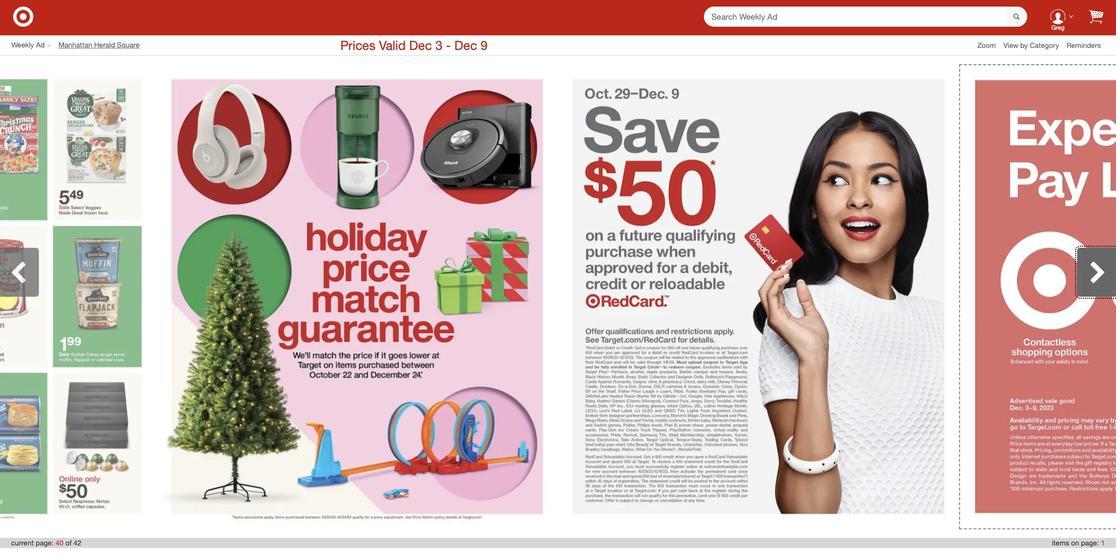 Task type: locate. For each thing, give the bounding box(es) containing it.
greg link
[[1043, 0, 1074, 33]]

page 39 image
[[0, 64, 157, 530]]

1 horizontal spatial dec
[[455, 37, 477, 53]]

3
[[436, 37, 443, 53]]

page:
[[36, 539, 54, 548], [1082, 539, 1100, 548]]

0 horizontal spatial dec
[[409, 37, 432, 53]]

dec right -
[[455, 37, 477, 53]]

page 41 image
[[558, 64, 960, 530]]

current
[[11, 539, 34, 548]]

2 dec from the left
[[455, 37, 477, 53]]

1 page: from the left
[[36, 539, 54, 548]]

view your cart on target.com image
[[1089, 9, 1104, 23]]

dec
[[409, 37, 432, 53], [455, 37, 477, 53]]

current page: 40 of 42
[[11, 539, 81, 548]]

page 42 image
[[961, 65, 1117, 529]]

page: left 40
[[36, 539, 54, 548]]

zoom-in element
[[978, 41, 996, 49]]

0 horizontal spatial page:
[[36, 539, 54, 548]]

form
[[704, 6, 1028, 27]]

herald
[[94, 41, 115, 49]]

by
[[1021, 41, 1029, 49]]

zoom
[[978, 41, 996, 49]]

items on page: 1
[[1053, 539, 1106, 548]]

dec left 3 on the left of the page
[[409, 37, 432, 53]]

manhattan
[[58, 41, 92, 49]]

manhattan herald square
[[58, 41, 140, 49]]

prices valid dec 3 - dec 9
[[341, 37, 488, 53]]

greg
[[1052, 24, 1065, 31]]

page: left 1
[[1082, 539, 1100, 548]]

go to target.com image
[[13, 6, 33, 27]]

1 horizontal spatial page:
[[1082, 539, 1100, 548]]

1
[[1102, 539, 1106, 548]]

items
[[1053, 539, 1070, 548]]



Task type: describe. For each thing, give the bounding box(es) containing it.
square
[[117, 41, 140, 49]]

view by category link
[[1004, 41, 1067, 49]]

manhattan herald square link
[[58, 40, 147, 50]]

Search Weekly Ad search field
[[704, 6, 1028, 27]]

ad
[[36, 41, 45, 49]]

page 40 image
[[157, 64, 558, 530]]

category
[[1031, 41, 1060, 49]]

zoom link
[[978, 40, 1004, 50]]

weekly ad
[[11, 41, 45, 49]]

reminders link
[[1067, 40, 1109, 50]]

reminders
[[1067, 41, 1102, 49]]

weekly
[[11, 41, 34, 49]]

of
[[65, 539, 72, 548]]

2 page: from the left
[[1082, 539, 1100, 548]]

view
[[1004, 41, 1019, 49]]

weekly ad link
[[11, 40, 58, 50]]

on
[[1072, 539, 1080, 548]]

view by category
[[1004, 41, 1060, 49]]

42
[[74, 539, 81, 548]]

-
[[446, 37, 451, 53]]

40
[[56, 539, 63, 548]]

valid
[[379, 37, 406, 53]]

1 dec from the left
[[409, 37, 432, 53]]

9
[[481, 37, 488, 53]]

prices
[[341, 37, 376, 53]]



Task type: vqa. For each thing, say whether or not it's contained in the screenshot.
or
no



